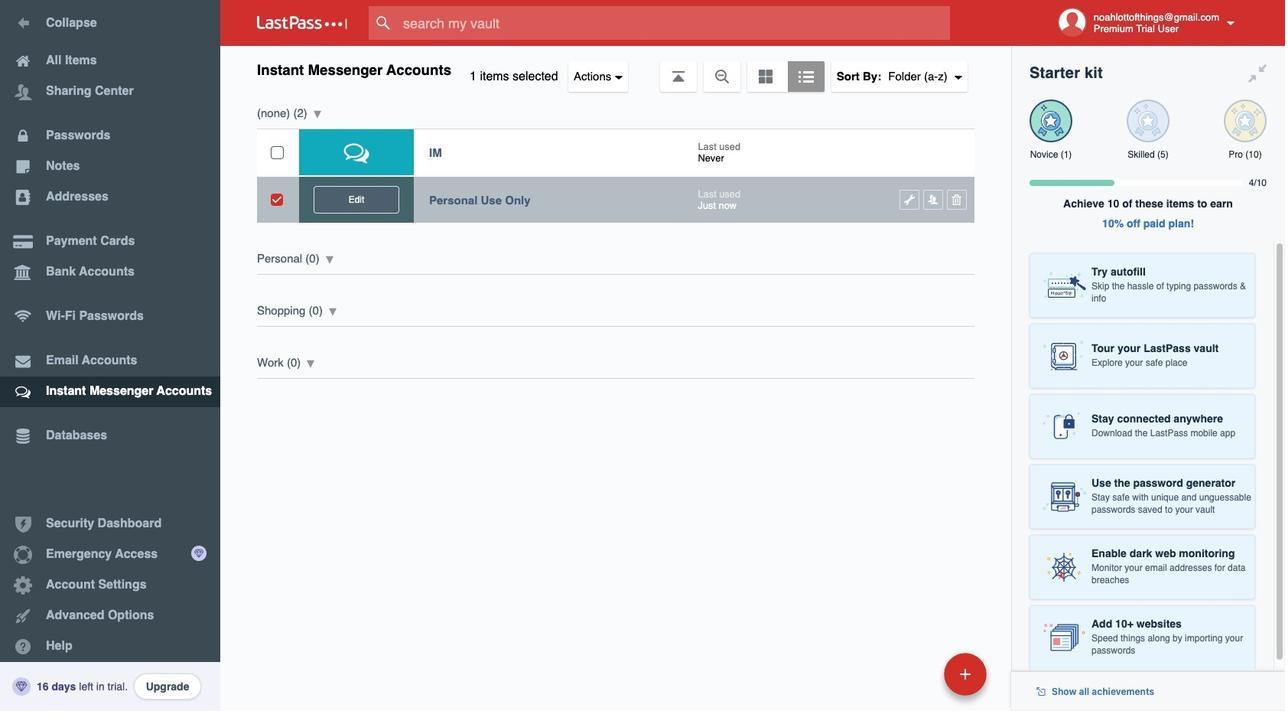 Task type: vqa. For each thing, say whether or not it's contained in the screenshot.
LastPass image
yes



Task type: locate. For each thing, give the bounding box(es) containing it.
lastpass image
[[257, 16, 347, 30]]

Search search field
[[369, 6, 980, 40]]

search my vault text field
[[369, 6, 980, 40]]

vault options navigation
[[220, 46, 1012, 92]]

new item navigation
[[839, 648, 997, 711]]



Task type: describe. For each thing, give the bounding box(es) containing it.
main navigation navigation
[[0, 0, 220, 711]]

new item element
[[839, 652, 993, 696]]



